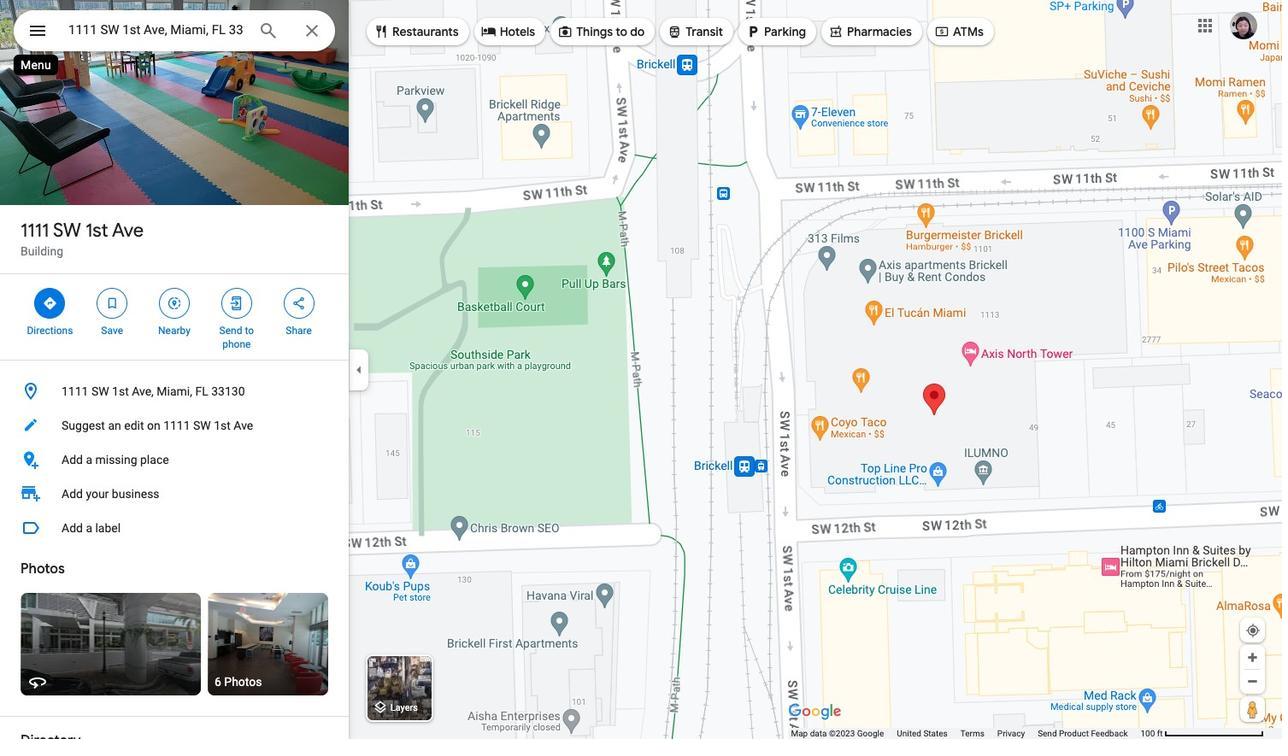 Task type: locate. For each thing, give the bounding box(es) containing it.
ave up 
[[112, 219, 144, 243]]

ave
[[112, 219, 144, 243], [234, 419, 253, 433]]

0 vertical spatial add
[[62, 453, 83, 467]]

2 vertical spatial 1111
[[163, 419, 190, 433]]


[[374, 22, 389, 41]]

0 horizontal spatial send
[[219, 325, 242, 337]]

sw for ave,
[[91, 385, 109, 399]]

2 vertical spatial 1st
[[214, 419, 231, 433]]

send inside button
[[1038, 730, 1058, 739]]

send left product
[[1038, 730, 1058, 739]]

add your business link
[[0, 477, 349, 511]]

0 horizontal spatial to
[[245, 325, 254, 337]]

hotels
[[500, 24, 535, 39]]

add left your
[[62, 487, 83, 501]]

sw up an at the bottom of page
[[91, 385, 109, 399]]

6 photos button
[[208, 594, 328, 696]]

1 vertical spatial a
[[86, 522, 92, 535]]

fl
[[195, 385, 208, 399]]

send to phone
[[219, 325, 254, 351]]

add inside add your business link
[[62, 487, 83, 501]]

2 a from the top
[[86, 522, 92, 535]]

a
[[86, 453, 92, 467], [86, 522, 92, 535]]

2 vertical spatial add
[[62, 522, 83, 535]]

©2023
[[830, 730, 855, 739]]

0 vertical spatial send
[[219, 325, 242, 337]]

feedback
[[1092, 730, 1128, 739]]

1st left 'ave,'
[[112, 385, 129, 399]]

1111
[[21, 219, 49, 243], [62, 385, 88, 399], [163, 419, 190, 433]]

ave down 33130
[[234, 419, 253, 433]]

zoom out image
[[1247, 676, 1260, 688]]

footer containing map data ©2023 google
[[791, 729, 1141, 740]]

place
[[140, 453, 169, 467]]

1 a from the top
[[86, 453, 92, 467]]

100 ft
[[1141, 730, 1164, 739]]

1st down 33130
[[214, 419, 231, 433]]

sw down fl
[[193, 419, 211, 433]]

add inside add a label button
[[62, 522, 83, 535]]

photos right 6
[[224, 676, 262, 689]]

0 vertical spatial ave
[[112, 219, 144, 243]]

1 vertical spatial to
[[245, 325, 254, 337]]

footer
[[791, 729, 1141, 740]]

sw
[[53, 219, 81, 243], [91, 385, 109, 399], [193, 419, 211, 433]]

to left do
[[616, 24, 628, 39]]

business
[[112, 487, 160, 501]]

1 horizontal spatial photos
[[224, 676, 262, 689]]

1 vertical spatial send
[[1038, 730, 1058, 739]]


[[27, 19, 48, 43]]

a left the missing
[[86, 453, 92, 467]]

sw up building
[[53, 219, 81, 243]]

add for add a label
[[62, 522, 83, 535]]

send up phone
[[219, 325, 242, 337]]

0 horizontal spatial 1st
[[85, 219, 108, 243]]

 transit
[[667, 22, 724, 41]]

 hotels
[[481, 22, 535, 41]]

sw inside 1111 sw 1st ave building
[[53, 219, 81, 243]]

sw for ave
[[53, 219, 81, 243]]

add for add a missing place
[[62, 453, 83, 467]]

photos
[[21, 561, 65, 578], [224, 676, 262, 689]]

photos down add a label
[[21, 561, 65, 578]]

1111 up building
[[21, 219, 49, 243]]

data
[[810, 730, 827, 739]]

1111 inside 1111 sw 1st ave building
[[21, 219, 49, 243]]

2 horizontal spatial sw
[[193, 419, 211, 433]]

zoom in image
[[1247, 652, 1260, 665]]

1 horizontal spatial 1111
[[62, 385, 88, 399]]

0 horizontal spatial ave
[[112, 219, 144, 243]]

0 horizontal spatial sw
[[53, 219, 81, 243]]

1111 sw 1st ave main content
[[0, 0, 349, 740]]

add inside add a missing place button
[[62, 453, 83, 467]]

building
[[21, 245, 63, 258]]

add a missing place
[[62, 453, 169, 467]]

1 horizontal spatial send
[[1038, 730, 1058, 739]]

an
[[108, 419, 121, 433]]

directions
[[27, 325, 73, 337]]

1st inside 1111 sw 1st ave building
[[85, 219, 108, 243]]

2 horizontal spatial 1111
[[163, 419, 190, 433]]

1 vertical spatial sw
[[91, 385, 109, 399]]

ave inside button
[[234, 419, 253, 433]]

pharmacies
[[848, 24, 912, 39]]

1111 up suggest
[[62, 385, 88, 399]]


[[481, 22, 497, 41]]

1 horizontal spatial to
[[616, 24, 628, 39]]

add
[[62, 453, 83, 467], [62, 487, 83, 501], [62, 522, 83, 535]]

1111 sw 1st ave building
[[21, 219, 144, 258]]

missing
[[95, 453, 137, 467]]

 things to do
[[558, 22, 645, 41]]

to
[[616, 24, 628, 39], [245, 325, 254, 337]]

1 vertical spatial add
[[62, 487, 83, 501]]

1 horizontal spatial ave
[[234, 419, 253, 433]]

send
[[219, 325, 242, 337], [1038, 730, 1058, 739]]

1111 for ave,
[[62, 385, 88, 399]]

add down suggest
[[62, 453, 83, 467]]

to up phone
[[245, 325, 254, 337]]

 button
[[14, 10, 62, 55]]

share
[[286, 325, 312, 337]]

send product feedback button
[[1038, 729, 1128, 740]]

1 vertical spatial photos
[[224, 676, 262, 689]]

0 vertical spatial 1111
[[21, 219, 49, 243]]

add a label button
[[0, 511, 349, 546]]

send inside send to phone
[[219, 325, 242, 337]]

miami,
[[157, 385, 192, 399]]

edit
[[124, 419, 144, 433]]

1st
[[85, 219, 108, 243], [112, 385, 129, 399], [214, 419, 231, 433]]

1 horizontal spatial sw
[[91, 385, 109, 399]]

a left label
[[86, 522, 92, 535]]

100
[[1141, 730, 1156, 739]]

google
[[858, 730, 885, 739]]

1 add from the top
[[62, 453, 83, 467]]

1 vertical spatial ave
[[234, 419, 253, 433]]


[[229, 294, 244, 313]]

3 add from the top
[[62, 522, 83, 535]]


[[829, 22, 844, 41]]

0 vertical spatial photos
[[21, 561, 65, 578]]

 search field
[[14, 10, 335, 55]]

0 vertical spatial a
[[86, 453, 92, 467]]

collapse side panel image
[[350, 360, 369, 379]]

1 horizontal spatial 1st
[[112, 385, 129, 399]]

0 vertical spatial 1st
[[85, 219, 108, 243]]

1 vertical spatial 1st
[[112, 385, 129, 399]]

suggest an edit on 1111 sw 1st ave button
[[0, 409, 349, 443]]

0 vertical spatial to
[[616, 24, 628, 39]]

0 horizontal spatial 1111
[[21, 219, 49, 243]]

united states
[[897, 730, 948, 739]]

2 add from the top
[[62, 487, 83, 501]]

1111 SW 1st Ave, Miami, FL 33130 field
[[14, 10, 335, 51]]

none field inside 1111 sw 1st ave, miami, fl 33130 field
[[68, 20, 245, 40]]

send for send to phone
[[219, 325, 242, 337]]

add left label
[[62, 522, 83, 535]]

2 vertical spatial sw
[[193, 419, 211, 433]]

things
[[577, 24, 613, 39]]

terms
[[961, 730, 985, 739]]

1111 right on
[[163, 419, 190, 433]]

1st up 
[[85, 219, 108, 243]]

0 vertical spatial sw
[[53, 219, 81, 243]]

1 vertical spatial 1111
[[62, 385, 88, 399]]

transit
[[686, 24, 724, 39]]

add a label
[[62, 522, 121, 535]]

terms button
[[961, 729, 985, 740]]

google maps element
[[0, 0, 1283, 740]]

parking
[[765, 24, 806, 39]]

None field
[[68, 20, 245, 40]]



Task type: vqa. For each thing, say whether or not it's contained in the screenshot.


Task type: describe. For each thing, give the bounding box(es) containing it.
nearby
[[158, 325, 191, 337]]

ave inside 1111 sw 1st ave building
[[112, 219, 144, 243]]

privacy button
[[998, 729, 1026, 740]]


[[104, 294, 120, 313]]

a for label
[[86, 522, 92, 535]]

ft
[[1158, 730, 1164, 739]]

to inside send to phone
[[245, 325, 254, 337]]

do
[[631, 24, 645, 39]]

 pharmacies
[[829, 22, 912, 41]]

1st for ave
[[85, 219, 108, 243]]

show street view coverage image
[[1241, 697, 1266, 723]]

 parking
[[746, 22, 806, 41]]

suggest
[[62, 419, 105, 433]]

0 horizontal spatial photos
[[21, 561, 65, 578]]

united states button
[[897, 729, 948, 740]]

add your business
[[62, 487, 160, 501]]

1st for ave,
[[112, 385, 129, 399]]

100 ft button
[[1141, 730, 1265, 739]]

1111 sw 1st ave, miami, fl 33130
[[62, 385, 245, 399]]

6
[[215, 676, 221, 689]]


[[558, 22, 573, 41]]

map
[[791, 730, 808, 739]]

ave,
[[132, 385, 154, 399]]

33130
[[211, 385, 245, 399]]

save
[[101, 325, 123, 337]]

footer inside google maps element
[[791, 729, 1141, 740]]

suggest an edit on 1111 sw 1st ave
[[62, 419, 253, 433]]

map data ©2023 google
[[791, 730, 885, 739]]

product
[[1060, 730, 1090, 739]]

2 horizontal spatial 1st
[[214, 419, 231, 433]]

your
[[86, 487, 109, 501]]


[[291, 294, 307, 313]]

a for missing
[[86, 453, 92, 467]]

google account: michele murakami  
(michele.murakami@adept.ai) image
[[1231, 12, 1258, 39]]


[[746, 22, 761, 41]]

add for add your business
[[62, 487, 83, 501]]

show your location image
[[1246, 623, 1261, 639]]

send for send product feedback
[[1038, 730, 1058, 739]]

 restaurants
[[374, 22, 459, 41]]

6 photos
[[215, 676, 262, 689]]

to inside  things to do
[[616, 24, 628, 39]]

states
[[924, 730, 948, 739]]

restaurants
[[393, 24, 459, 39]]


[[667, 22, 683, 41]]

united
[[897, 730, 922, 739]]

on
[[147, 419, 161, 433]]

1111 for ave
[[21, 219, 49, 243]]


[[935, 22, 950, 41]]

photos inside button
[[224, 676, 262, 689]]


[[42, 294, 58, 313]]

privacy
[[998, 730, 1026, 739]]


[[167, 294, 182, 313]]

send product feedback
[[1038, 730, 1128, 739]]

1111 sw 1st ave, miami, fl 33130 button
[[0, 375, 349, 409]]

atms
[[954, 24, 984, 39]]

 atms
[[935, 22, 984, 41]]

phone
[[223, 339, 251, 351]]

actions for 1111 sw 1st ave region
[[0, 275, 349, 360]]

label
[[95, 522, 121, 535]]

add a missing place button
[[0, 443, 349, 477]]

layers
[[391, 703, 418, 714]]



